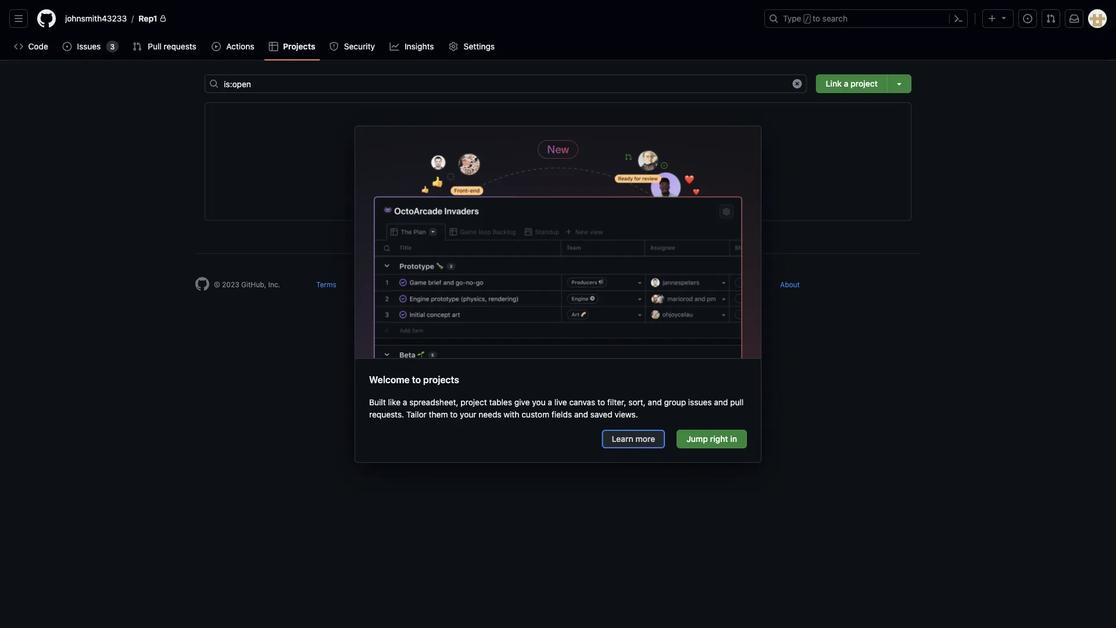 Task type: locate. For each thing, give the bounding box(es) containing it.
table image
[[269, 42, 278, 51], [551, 131, 565, 145]]

list containing johnsmith43233 /
[[60, 9, 758, 28]]

settings link
[[444, 38, 500, 55]]

and left pull
[[714, 397, 728, 407]]

homepage image
[[37, 9, 56, 28], [195, 277, 209, 291]]

0 horizontal spatial table image
[[269, 42, 278, 51]]

/ for type
[[805, 15, 810, 23]]

contact github
[[540, 281, 591, 289]]

git pull request image
[[1047, 14, 1056, 23]]

provide quick access to relevant projects. add projects to view them here.
[[428, 153, 688, 185]]

graph image
[[390, 42, 399, 51]]

relevant
[[580, 153, 630, 170]]

project
[[851, 79, 878, 88], [461, 397, 487, 407]]

security link left graph image
[[325, 38, 381, 55]]

0 vertical spatial security
[[344, 42, 375, 51]]

0 vertical spatial project
[[851, 79, 878, 88]]

1 horizontal spatial security
[[406, 281, 434, 289]]

a right like at the bottom left
[[403, 397, 407, 407]]

saved
[[591, 409, 613, 419]]

contact
[[540, 281, 566, 289]]

spreadsheet,
[[410, 397, 459, 407]]

gear image
[[449, 42, 458, 51]]

projects link
[[264, 38, 320, 55]]

0 vertical spatial security link
[[325, 38, 381, 55]]

canvas
[[570, 397, 596, 407]]

/ inside johnsmith43233 /
[[132, 14, 134, 23]]

0 horizontal spatial them
[[429, 409, 448, 419]]

lock image
[[160, 15, 167, 22]]

/ left rep1
[[132, 14, 134, 23]]

security link left status
[[406, 281, 434, 289]]

1 vertical spatial homepage image
[[195, 277, 209, 291]]

learn more
[[612, 434, 656, 444]]

1 horizontal spatial table image
[[551, 131, 565, 145]]

list
[[60, 9, 758, 28]]

projects inside the provide quick access to relevant projects. add projects to view them here.
[[516, 175, 546, 185]]

them
[[578, 175, 597, 185], [429, 409, 448, 419]]

1 vertical spatial project
[[461, 397, 487, 407]]

0 vertical spatial table image
[[269, 42, 278, 51]]

command palette image
[[954, 14, 964, 23]]

projects
[[516, 175, 546, 185], [423, 374, 459, 385]]

table image left the projects
[[269, 42, 278, 51]]

type / to search
[[783, 14, 848, 23]]

them right 'view'
[[578, 175, 597, 185]]

security
[[344, 42, 375, 51], [406, 281, 434, 289]]

github
[[568, 281, 591, 289]]

built
[[369, 397, 386, 407]]

custom
[[522, 409, 550, 419]]

github,
[[241, 281, 266, 289]]

actions link
[[207, 38, 260, 55]]

1 vertical spatial projects
[[423, 374, 459, 385]]

security link
[[325, 38, 381, 55], [406, 281, 434, 289]]

code
[[28, 42, 48, 51]]

contact github link
[[540, 281, 591, 289]]

0 horizontal spatial /
[[132, 14, 134, 23]]

0 vertical spatial homepage image
[[37, 9, 56, 28]]

Search all projects text field
[[205, 74, 807, 93]]

2 horizontal spatial a
[[844, 79, 849, 88]]

1 vertical spatial security link
[[406, 281, 434, 289]]

homepage image up 'code'
[[37, 9, 56, 28]]

project right link
[[851, 79, 878, 88]]

sort,
[[629, 397, 646, 407]]

security right shield icon
[[344, 42, 375, 51]]

to left 'view'
[[549, 175, 556, 185]]

shield image
[[329, 42, 339, 51]]

terms link
[[316, 281, 337, 289]]

1 horizontal spatial project
[[851, 79, 878, 88]]

and right sort,
[[648, 397, 662, 407]]

homepage image inside footer
[[195, 277, 209, 291]]

type
[[783, 14, 802, 23]]

and down the canvas
[[574, 409, 588, 419]]

a left live
[[548, 397, 552, 407]]

plus image
[[988, 14, 997, 23]]

/ right type
[[805, 15, 810, 23]]

search image
[[209, 79, 219, 88]]

security left status
[[406, 281, 434, 289]]

/ inside type / to search
[[805, 15, 810, 23]]

footer
[[186, 253, 931, 320]]

1 vertical spatial them
[[429, 409, 448, 419]]

a right link
[[844, 79, 849, 88]]

1 vertical spatial table image
[[551, 131, 565, 145]]

projects down access
[[516, 175, 546, 185]]

about link
[[781, 281, 800, 289]]

to up 'view'
[[564, 153, 577, 170]]

pricing
[[614, 281, 637, 289]]

to
[[813, 14, 821, 23], [564, 153, 577, 170], [549, 175, 556, 185], [412, 374, 421, 385], [598, 397, 605, 407], [450, 409, 458, 419]]

rep1
[[139, 14, 157, 23]]

1 horizontal spatial projects
[[516, 175, 546, 185]]

a
[[844, 79, 849, 88], [403, 397, 407, 407], [548, 397, 552, 407]]

learn
[[612, 434, 634, 444]]

to right welcome
[[412, 374, 421, 385]]

view
[[558, 175, 575, 185]]

code link
[[9, 38, 53, 55]]

0 horizontal spatial homepage image
[[37, 9, 56, 28]]

projects up 'spreadsheet,'
[[423, 374, 459, 385]]

footer containing © 2023 github, inc.
[[186, 253, 931, 320]]

them down 'spreadsheet,'
[[429, 409, 448, 419]]

status
[[456, 281, 478, 289]]

2 horizontal spatial and
[[714, 397, 728, 407]]

link
[[826, 79, 842, 88]]

insights link
[[385, 38, 440, 55]]

1 horizontal spatial them
[[578, 175, 597, 185]]

project up your
[[461, 397, 487, 407]]

them inside the provide quick access to relevant projects. add projects to view them here.
[[578, 175, 597, 185]]

/ for johnsmith43233
[[132, 14, 134, 23]]

/
[[132, 14, 134, 23], [805, 15, 810, 23]]

1 horizontal spatial a
[[548, 397, 552, 407]]

©
[[214, 281, 220, 289]]

right
[[710, 434, 729, 444]]

link a project button
[[816, 74, 888, 93]]

1 vertical spatial security
[[406, 281, 434, 289]]

table image up access
[[551, 131, 565, 145]]

0 vertical spatial them
[[578, 175, 597, 185]]

and
[[648, 397, 662, 407], [714, 397, 728, 407], [574, 409, 588, 419]]

pull
[[148, 42, 162, 51]]

here.
[[599, 175, 618, 185]]

1 horizontal spatial security link
[[406, 281, 434, 289]]

with
[[504, 409, 520, 419]]

projects.
[[633, 153, 688, 170]]

settings
[[464, 42, 495, 51]]

johnsmith43233
[[65, 14, 127, 23]]

0 horizontal spatial project
[[461, 397, 487, 407]]

1 horizontal spatial /
[[805, 15, 810, 23]]

0 vertical spatial projects
[[516, 175, 546, 185]]

api link
[[660, 281, 671, 289]]

quick
[[479, 153, 513, 170]]

homepage image left "©"
[[195, 277, 209, 291]]

1 horizontal spatial homepage image
[[195, 277, 209, 291]]

inc.
[[268, 281, 280, 289]]

table image inside 'projects' link
[[269, 42, 278, 51]]



Task type: vqa. For each thing, say whether or not it's contained in the screenshot.
Jump right in Button
yes



Task type: describe. For each thing, give the bounding box(es) containing it.
blog link
[[743, 281, 758, 289]]

search
[[823, 14, 848, 23]]

issue opened image
[[62, 42, 72, 51]]

your
[[460, 409, 477, 419]]

give
[[515, 397, 530, 407]]

code image
[[14, 42, 23, 51]]

table image for provide quick access to relevant projects.
[[551, 131, 565, 145]]

like
[[388, 397, 401, 407]]

live
[[555, 397, 567, 407]]

johnsmith43233 link
[[60, 9, 132, 28]]

jump right in
[[687, 434, 737, 444]]

fields
[[552, 409, 572, 419]]

tables
[[489, 397, 512, 407]]

© 2023 github, inc.
[[214, 281, 280, 289]]

to left search
[[813, 14, 821, 23]]

1 horizontal spatial and
[[648, 397, 662, 407]]

them inside built like a spreadsheet, project tables give you a live canvas to filter, sort, and group issues and pull requests. tailor them to your needs with custom fields and saved views.
[[429, 409, 448, 419]]

to left your
[[450, 409, 458, 419]]

more
[[636, 434, 656, 444]]

projects
[[283, 42, 315, 51]]

requests.
[[369, 409, 404, 419]]

welcome
[[369, 374, 410, 385]]

a inside popup button
[[844, 79, 849, 88]]

built like a spreadsheet, project tables give you a live canvas to filter, sort, and group issues and pull requests. tailor them to your needs with custom fields and saved views.
[[369, 397, 744, 419]]

jump right in button
[[677, 430, 747, 448]]

notifications image
[[1070, 14, 1079, 23]]

access
[[516, 153, 561, 170]]

0 horizontal spatial security
[[344, 42, 375, 51]]

2023
[[222, 281, 239, 289]]

table image for projects
[[269, 42, 278, 51]]

needs
[[479, 409, 502, 419]]

about
[[781, 281, 800, 289]]

insights
[[405, 42, 434, 51]]

0 horizontal spatial projects
[[423, 374, 459, 385]]

johnsmith43233 /
[[65, 14, 134, 23]]

blog
[[743, 281, 758, 289]]

group
[[664, 397, 686, 407]]

requests
[[164, 42, 196, 51]]

welcome to projects
[[369, 374, 459, 385]]

status link
[[456, 281, 478, 289]]

issue opened image
[[1024, 14, 1033, 23]]

project inside popup button
[[851, 79, 878, 88]]

you
[[532, 397, 546, 407]]

in
[[731, 434, 737, 444]]

clear image
[[793, 79, 802, 88]]

play image
[[212, 42, 221, 51]]

provide
[[428, 153, 476, 170]]

pull requests
[[148, 42, 196, 51]]

issues
[[77, 42, 101, 51]]

pull requests link
[[128, 38, 202, 55]]

issues
[[689, 397, 712, 407]]

0 horizontal spatial security link
[[325, 38, 381, 55]]

0 horizontal spatial a
[[403, 397, 407, 407]]

privacy
[[359, 281, 384, 289]]

3
[[110, 42, 115, 51]]

jump
[[687, 434, 708, 444]]

link a project
[[826, 79, 878, 88]]

training link
[[694, 281, 720, 289]]

filter,
[[608, 397, 627, 407]]

actions
[[226, 42, 254, 51]]

rep1 link
[[134, 9, 171, 28]]

project inside built like a spreadsheet, project tables give you a live canvas to filter, sort, and group issues and pull requests. tailor them to your needs with custom fields and saved views.
[[461, 397, 487, 407]]

security inside footer
[[406, 281, 434, 289]]

api
[[660, 281, 671, 289]]

docs
[[500, 281, 517, 289]]

pull
[[731, 397, 744, 407]]

terms
[[316, 281, 337, 289]]

training
[[694, 281, 720, 289]]

views.
[[615, 409, 638, 419]]

git pull request image
[[133, 42, 142, 51]]

add
[[499, 175, 514, 185]]

triangle down image
[[1000, 13, 1009, 22]]

tailor
[[407, 409, 427, 419]]

privacy link
[[359, 281, 384, 289]]

learn more link
[[602, 430, 665, 448]]

0 horizontal spatial and
[[574, 409, 588, 419]]

to up saved
[[598, 397, 605, 407]]



